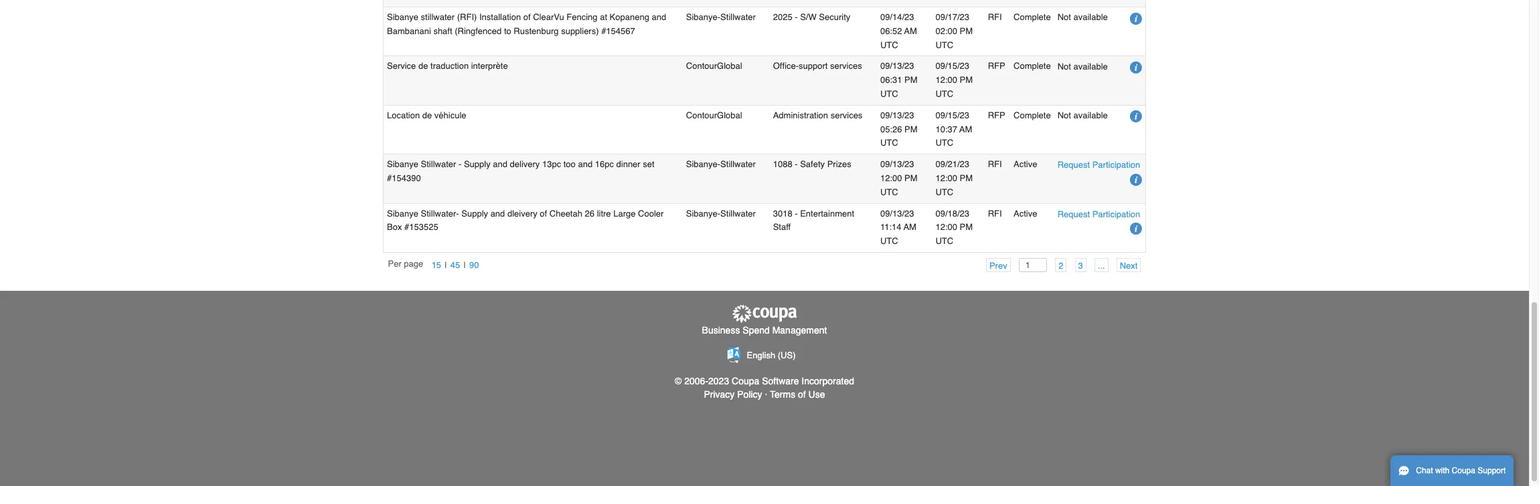 Task type: locate. For each thing, give the bounding box(es) containing it.
utc inside 09/13/23 06:31 pm utc
[[880, 89, 898, 99]]

rfi right 09/21/23
[[988, 159, 1002, 170]]

at
[[600, 12, 607, 22]]

de for location
[[422, 110, 432, 120]]

09/15/23 inside 09/15/23 12:00 pm utc
[[935, 61, 969, 71]]

supply right stillwater-
[[461, 209, 488, 219]]

prev
[[989, 261, 1007, 271]]

of right dleivery
[[540, 209, 547, 219]]

am inside 09/14/23 06:52 am utc
[[904, 26, 917, 36]]

utc up 10:37 at the right top
[[935, 89, 953, 99]]

09/13/23
[[880, 61, 914, 71], [880, 110, 914, 120], [880, 159, 914, 170], [880, 209, 914, 219]]

90 button
[[466, 258, 482, 272]]

4 09/13/23 from the top
[[880, 209, 914, 219]]

2 09/13/23 from the top
[[880, 110, 914, 120]]

utc down 10:37 at the right top
[[935, 138, 953, 148]]

1 vertical spatial of
[[540, 209, 547, 219]]

0 vertical spatial not
[[1057, 12, 1071, 22]]

09/13/23 up 05:26 on the right top of the page
[[880, 110, 914, 120]]

supply inside sibanye stillwater- supply and dleivery of cheetah 26 litre large cooler box #153525
[[461, 209, 488, 219]]

request participation button for 09/18/23 12:00 pm utc
[[1057, 207, 1140, 221]]

am inside the 09/15/23 10:37 am utc
[[959, 124, 972, 134]]

am for 09/14/23
[[904, 26, 917, 36]]

09/15/23 down 09/17/23 02:00 pm utc
[[935, 61, 969, 71]]

pm right 06:31
[[904, 75, 917, 85]]

pm inside 09/21/23 12:00 pm utc
[[960, 173, 973, 183]]

1 09/15/23 from the top
[[935, 61, 969, 71]]

2 rfi from the top
[[988, 159, 1002, 170]]

supply
[[464, 159, 490, 170], [461, 209, 488, 219]]

0 vertical spatial participation
[[1092, 160, 1140, 170]]

0 horizontal spatial coupa
[[732, 376, 759, 387]]

16pc
[[595, 159, 614, 170]]

rfp right 09/15/23 12:00 pm utc
[[988, 61, 1005, 71]]

stillwater up '#154390' at left top
[[421, 159, 456, 170]]

2 participation from the top
[[1092, 209, 1140, 219]]

and left dleivery
[[490, 209, 505, 219]]

complete for 09/15/23 12:00 pm utc
[[1014, 61, 1051, 71]]

per page
[[388, 259, 423, 269]]

1 vertical spatial services
[[831, 110, 862, 120]]

pm inside 09/13/23 05:26 pm utc
[[904, 124, 917, 134]]

not available for 09/15/23 12:00 pm utc
[[1057, 61, 1108, 71]]

12:00 down 09/18/23
[[935, 223, 957, 233]]

- inside '3018 - entertainment staff'
[[795, 209, 798, 219]]

stillwater for sibanye stillwater (rfi) installation of clearvu fencing at kopaneng and bambanani shaft (ringfenced to rustenburg suppliers)  #154567
[[720, 12, 756, 22]]

3 not available from the top
[[1057, 110, 1108, 121]]

s/w
[[800, 12, 817, 22]]

2 vertical spatial not
[[1057, 110, 1071, 121]]

1 vertical spatial 09/15/23
[[935, 110, 969, 120]]

1 vertical spatial request participation
[[1057, 209, 1140, 219]]

2 vertical spatial complete
[[1014, 110, 1051, 120]]

1 vertical spatial de
[[422, 110, 432, 120]]

utc for 09/13/23 11:14 am utc
[[880, 236, 898, 246]]

3 09/13/23 from the top
[[880, 159, 914, 170]]

pm down 09/18/23
[[960, 223, 973, 233]]

- down véhicule
[[459, 159, 461, 170]]

am down 09/14/23 at the right top of the page
[[904, 26, 917, 36]]

1 vertical spatial not available
[[1057, 61, 1108, 71]]

0 vertical spatial contourglobal
[[686, 61, 742, 71]]

0 vertical spatial sibanye
[[387, 12, 418, 22]]

1 active from the top
[[1014, 159, 1037, 170]]

2 navigation from the left
[[978, 258, 1141, 273]]

support
[[1478, 467, 1506, 476]]

rfi right 09/18/23
[[988, 209, 1002, 219]]

02:00
[[935, 26, 957, 36]]

utc down 06:52
[[880, 40, 898, 50]]

0 vertical spatial request participation button
[[1057, 158, 1140, 172]]

sibanye up '#154390' at left top
[[387, 159, 418, 170]]

1 sibanye from the top
[[387, 12, 418, 22]]

- for sibanye stillwater (rfi) installation of clearvu fencing at kopaneng and bambanani shaft (ringfenced to rustenburg suppliers)  #154567
[[795, 12, 798, 22]]

2 sibanye-stillwater from the top
[[686, 159, 756, 170]]

rfi
[[988, 12, 1002, 22], [988, 159, 1002, 170], [988, 209, 1002, 219]]

2 vertical spatial available
[[1073, 110, 1108, 121]]

1 rfi from the top
[[988, 12, 1002, 22]]

1 vertical spatial available
[[1073, 61, 1108, 71]]

next button
[[1116, 258, 1141, 272]]

security
[[819, 12, 850, 22]]

sibanye- for sibanye stillwater (rfi) installation of clearvu fencing at kopaneng and bambanani shaft (ringfenced to rustenburg suppliers)  #154567
[[686, 12, 720, 22]]

1088 - safety prizes
[[773, 159, 851, 170]]

09/13/23 for 06:31
[[880, 61, 914, 71]]

sibanye- for sibanye stillwater- supply and dleivery of cheetah 26 litre large cooler box #153525
[[686, 209, 720, 219]]

sibanye-stillwater left 1088
[[686, 159, 756, 170]]

not for 09/15/23 12:00 pm utc
[[1057, 61, 1071, 71]]

de for service
[[418, 61, 428, 71]]

utc down 05:26 on the right top of the page
[[880, 138, 898, 148]]

pm inside 09/17/23 02:00 pm utc
[[960, 26, 973, 36]]

2 request participation button from the top
[[1057, 207, 1140, 221]]

1 contourglobal from the top
[[686, 61, 742, 71]]

utc
[[880, 40, 898, 50], [935, 40, 953, 50], [880, 89, 898, 99], [935, 89, 953, 99], [880, 138, 898, 148], [935, 138, 953, 148], [880, 187, 898, 197], [935, 187, 953, 197], [880, 236, 898, 246], [935, 236, 953, 246]]

sibanye-stillwater for 1088
[[686, 159, 756, 170]]

utc inside 09/13/23 11:14 am utc
[[880, 236, 898, 246]]

am right 10:37 at the right top
[[959, 124, 972, 134]]

administration services
[[773, 110, 862, 120]]

3 not from the top
[[1057, 110, 1071, 121]]

contourglobal for administration
[[686, 110, 742, 120]]

2 vertical spatial sibanye-stillwater
[[686, 209, 756, 219]]

utc down 09/18/23
[[935, 236, 953, 246]]

utc down 02:00
[[935, 40, 953, 50]]

stillwater left 2025
[[720, 12, 756, 22]]

safety
[[800, 159, 825, 170]]

and right "kopaneng"
[[652, 12, 666, 22]]

not available
[[1057, 12, 1108, 22], [1057, 61, 1108, 71], [1057, 110, 1108, 121]]

utc for 09/13/23 05:26 pm utc
[[880, 138, 898, 148]]

1 horizontal spatial navigation
[[978, 258, 1141, 273]]

of inside the sibanye stillwater (rfi) installation of clearvu fencing at kopaneng and bambanani shaft (ringfenced to rustenburg suppliers)  #154567
[[523, 12, 531, 22]]

2 active from the top
[[1014, 209, 1037, 219]]

sibanye inside sibanye stillwater - supply and delivery 13pc too and 16pc dinner set #154390
[[387, 159, 418, 170]]

09/15/23 for 12:00
[[935, 61, 969, 71]]

2 sibanye from the top
[[387, 159, 418, 170]]

services right support
[[830, 61, 862, 71]]

2 request participation from the top
[[1057, 209, 1140, 219]]

1 sibanye- from the top
[[686, 12, 720, 22]]

pm for 09/13/23 12:00 pm utc
[[904, 173, 917, 183]]

available for 09/15/23 12:00 pm utc
[[1073, 61, 1108, 71]]

utc for 09/13/23 12:00 pm utc
[[880, 187, 898, 197]]

of
[[523, 12, 531, 22], [540, 209, 547, 219], [798, 390, 806, 400]]

2025
[[773, 12, 792, 22]]

sibanye-stillwater
[[686, 12, 756, 22], [686, 159, 756, 170], [686, 209, 756, 219]]

available
[[1073, 12, 1108, 22], [1073, 61, 1108, 71], [1073, 110, 1108, 121]]

pm
[[960, 26, 973, 36], [904, 75, 917, 85], [960, 75, 973, 85], [904, 124, 917, 134], [904, 173, 917, 183], [960, 173, 973, 183], [960, 223, 973, 233]]

pm down 09/21/23
[[960, 173, 973, 183]]

sibanye-
[[686, 12, 720, 22], [686, 159, 720, 170], [686, 209, 720, 219]]

#154390
[[387, 173, 421, 183]]

large
[[613, 209, 636, 219]]

coupa up 'policy'
[[732, 376, 759, 387]]

2 horizontal spatial of
[[798, 390, 806, 400]]

1 vertical spatial coupa
[[1452, 467, 1475, 476]]

1 vertical spatial sibanye-stillwater
[[686, 159, 756, 170]]

am for 09/13/23
[[904, 223, 916, 233]]

3018 - entertainment staff
[[773, 209, 854, 233]]

stillwater
[[720, 12, 756, 22], [421, 159, 456, 170], [720, 159, 756, 170], [720, 209, 756, 219]]

pm for 09/17/23 02:00 pm utc
[[960, 26, 973, 36]]

09/13/23 inside 09/13/23 11:14 am utc
[[880, 209, 914, 219]]

sibanye- for sibanye stillwater - supply and delivery 13pc too and 16pc dinner set #154390
[[686, 159, 720, 170]]

12:00
[[935, 75, 957, 85], [880, 173, 902, 183], [935, 173, 957, 183], [935, 223, 957, 233]]

- right 1088
[[795, 159, 798, 170]]

complete
[[1014, 12, 1051, 22], [1014, 61, 1051, 71], [1014, 110, 1051, 120]]

1 vertical spatial request participation button
[[1057, 207, 1140, 221]]

coupa right with
[[1452, 467, 1475, 476]]

Jump to page number field
[[1019, 258, 1047, 272]]

not
[[1057, 12, 1071, 22], [1057, 61, 1071, 71], [1057, 110, 1071, 121]]

stillwater inside sibanye stillwater - supply and delivery 13pc too and 16pc dinner set #154390
[[421, 159, 456, 170]]

office-support services
[[773, 61, 862, 71]]

12:00 inside "09/13/23 12:00 pm utc"
[[880, 173, 902, 183]]

2 not available from the top
[[1057, 61, 1108, 71]]

- inside sibanye stillwater - supply and delivery 13pc too and 16pc dinner set #154390
[[459, 159, 461, 170]]

1 horizontal spatial |
[[464, 260, 466, 270]]

utc inside the 09/15/23 10:37 am utc
[[935, 138, 953, 148]]

(ringfenced
[[455, 26, 502, 36]]

pm inside 09/13/23 06:31 pm utc
[[904, 75, 917, 85]]

2 vertical spatial sibanye
[[387, 209, 418, 219]]

1 horizontal spatial coupa
[[1452, 467, 1475, 476]]

09/14/23
[[880, 12, 914, 22]]

spend
[[743, 325, 770, 336]]

1 navigation from the left
[[388, 258, 482, 273]]

1 available from the top
[[1073, 12, 1108, 22]]

navigation containing per page
[[388, 258, 482, 273]]

1 vertical spatial sibanye-
[[686, 159, 720, 170]]

participation for 09/18/23 12:00 pm utc
[[1092, 209, 1140, 219]]

09/13/23 up 06:31
[[880, 61, 914, 71]]

0 vertical spatial not available
[[1057, 12, 1108, 22]]

09/13/23 inside "09/13/23 12:00 pm utc"
[[880, 159, 914, 170]]

3 sibanye-stillwater from the top
[[686, 209, 756, 219]]

09/15/23 up 10:37 at the right top
[[935, 110, 969, 120]]

09/13/23 05:26 pm utc
[[880, 110, 917, 148]]

chat
[[1416, 467, 1433, 476]]

utc down 06:31
[[880, 89, 898, 99]]

2 complete from the top
[[1014, 61, 1051, 71]]

09/15/23 inside the 09/15/23 10:37 am utc
[[935, 110, 969, 120]]

english (us)
[[747, 350, 796, 360]]

2 vertical spatial sibanye-
[[686, 209, 720, 219]]

- left s/w
[[795, 12, 798, 22]]

sibanye up the box
[[387, 209, 418, 219]]

de
[[418, 61, 428, 71], [422, 110, 432, 120]]

of up rustenburg
[[523, 12, 531, 22]]

not available for 09/17/23 02:00 pm utc
[[1057, 12, 1108, 22]]

09/13/23 for 11:14
[[880, 209, 914, 219]]

09/14/23 06:52 am utc
[[880, 12, 917, 50]]

sibanye inside sibanye stillwater- supply and dleivery of cheetah 26 litre large cooler box #153525
[[387, 209, 418, 219]]

de right service
[[418, 61, 428, 71]]

12:00 down 09/21/23
[[935, 173, 957, 183]]

2 09/15/23 from the top
[[935, 110, 969, 120]]

... button
[[1094, 258, 1108, 272]]

0 vertical spatial supply
[[464, 159, 490, 170]]

1 participation from the top
[[1092, 160, 1140, 170]]

2006-
[[684, 376, 708, 387]]

pm for 09/13/23 06:31 pm utc
[[904, 75, 917, 85]]

| left 90
[[464, 260, 466, 270]]

0 vertical spatial rfp
[[988, 61, 1005, 71]]

0 vertical spatial de
[[418, 61, 428, 71]]

09/17/23 02:00 pm utc
[[935, 12, 973, 50]]

1 vertical spatial request
[[1057, 209, 1090, 219]]

12:00 down 05:26 on the right top of the page
[[880, 173, 902, 183]]

3 complete from the top
[[1014, 110, 1051, 120]]

am inside 09/13/23 11:14 am utc
[[904, 223, 916, 233]]

utc for 09/18/23 12:00 pm utc
[[935, 236, 953, 246]]

3 available from the top
[[1073, 110, 1108, 121]]

services right administration
[[831, 110, 862, 120]]

2 vertical spatial am
[[904, 223, 916, 233]]

rfp right the 09/15/23 10:37 am utc
[[988, 110, 1005, 120]]

utc inside 09/18/23 12:00 pm utc
[[935, 236, 953, 246]]

stillwater left the 3018
[[720, 209, 756, 219]]

litre
[[597, 209, 611, 219]]

am
[[904, 26, 917, 36], [959, 124, 972, 134], [904, 223, 916, 233]]

2 vertical spatial not available
[[1057, 110, 1108, 121]]

1 complete from the top
[[1014, 12, 1051, 22]]

utc inside 09/21/23 12:00 pm utc
[[935, 187, 953, 197]]

coupa supplier portal image
[[731, 305, 798, 324]]

of inside sibanye stillwater- supply and dleivery of cheetah 26 litre large cooler box #153525
[[540, 209, 547, 219]]

utc inside 09/17/23 02:00 pm utc
[[935, 40, 953, 50]]

1 horizontal spatial of
[[540, 209, 547, 219]]

not available for 09/15/23 10:37 am utc
[[1057, 110, 1108, 121]]

per
[[388, 259, 401, 269]]

1 vertical spatial contourglobal
[[686, 110, 742, 120]]

utc down 11:14
[[880, 236, 898, 246]]

1 request participation button from the top
[[1057, 158, 1140, 172]]

0 vertical spatial active
[[1014, 159, 1037, 170]]

|
[[445, 260, 447, 270], [464, 260, 466, 270]]

supply left 'delivery' at the left top
[[464, 159, 490, 170]]

1 not from the top
[[1057, 12, 1071, 22]]

participation
[[1092, 160, 1140, 170], [1092, 209, 1140, 219]]

pm inside 09/18/23 12:00 pm utc
[[960, 223, 973, 233]]

1 sibanye-stillwater from the top
[[686, 12, 756, 22]]

2 request from the top
[[1057, 209, 1090, 219]]

utc up 11:14
[[880, 187, 898, 197]]

pm inside "09/13/23 12:00 pm utc"
[[904, 173, 917, 183]]

12:00 right 09/13/23 06:31 pm utc
[[935, 75, 957, 85]]

pm for 09/18/23 12:00 pm utc
[[960, 223, 973, 233]]

1 vertical spatial active
[[1014, 209, 1037, 219]]

active for 09/21/23 12:00 pm utc
[[1014, 159, 1037, 170]]

sibanye inside the sibanye stillwater (rfi) installation of clearvu fencing at kopaneng and bambanani shaft (ringfenced to rustenburg suppliers)  #154567
[[387, 12, 418, 22]]

1 request from the top
[[1057, 160, 1090, 170]]

1 09/13/23 from the top
[[880, 61, 914, 71]]

3 sibanye from the top
[[387, 209, 418, 219]]

stillwater for sibanye stillwater - supply and delivery 13pc too and 16pc dinner set #154390
[[720, 159, 756, 170]]

and left 'delivery' at the left top
[[493, 159, 507, 170]]

1 vertical spatial am
[[959, 124, 972, 134]]

2 not from the top
[[1057, 61, 1071, 71]]

1 vertical spatial participation
[[1092, 209, 1140, 219]]

terms of use
[[770, 390, 825, 400]]

0 vertical spatial request
[[1057, 160, 1090, 170]]

12:00 for 09/21/23
[[935, 173, 957, 183]]

request participation button
[[1057, 158, 1140, 172], [1057, 207, 1140, 221]]

12:00 inside 09/21/23 12:00 pm utc
[[935, 173, 957, 183]]

09/13/23 11:14 am utc
[[880, 209, 916, 246]]

| right 15
[[445, 260, 447, 270]]

09/15/23 for 10:37
[[935, 110, 969, 120]]

0 vertical spatial 09/15/23
[[935, 61, 969, 71]]

0 vertical spatial sibanye-stillwater
[[686, 12, 756, 22]]

0 horizontal spatial navigation
[[388, 258, 482, 273]]

09/21/23 12:00 pm utc
[[935, 159, 973, 197]]

utc for 09/13/23 06:31 pm utc
[[880, 89, 898, 99]]

3 rfi from the top
[[988, 209, 1002, 219]]

1 request participation from the top
[[1057, 160, 1140, 170]]

stillwater left 1088
[[720, 159, 756, 170]]

- for sibanye stillwater- supply and dleivery of cheetah 26 litre large cooler box #153525
[[795, 209, 798, 219]]

09/13/23 for 12:00
[[880, 159, 914, 170]]

and
[[652, 12, 666, 22], [493, 159, 507, 170], [578, 159, 593, 170], [490, 209, 505, 219]]

09/13/23 12:00 pm utc
[[880, 159, 917, 197]]

1 rfp from the top
[[988, 61, 1005, 71]]

1 vertical spatial complete
[[1014, 61, 1051, 71]]

09/13/23 down 09/13/23 05:26 pm utc
[[880, 159, 914, 170]]

and inside the sibanye stillwater (rfi) installation of clearvu fencing at kopaneng and bambanani shaft (ringfenced to rustenburg suppliers)  #154567
[[652, 12, 666, 22]]

services
[[830, 61, 862, 71], [831, 110, 862, 120]]

pm right 05:26 on the right top of the page
[[904, 124, 917, 134]]

pm down 09/17/23 02:00 pm utc
[[960, 75, 973, 85]]

2 contourglobal from the top
[[686, 110, 742, 120]]

management
[[772, 325, 827, 336]]

0 vertical spatial request participation
[[1057, 160, 1140, 170]]

1 vertical spatial supply
[[461, 209, 488, 219]]

pm inside 09/15/23 12:00 pm utc
[[960, 75, 973, 85]]

utc inside 09/13/23 05:26 pm utc
[[880, 138, 898, 148]]

of left 'use'
[[798, 390, 806, 400]]

0 horizontal spatial |
[[445, 260, 447, 270]]

utc for 09/14/23 06:52 am utc
[[880, 40, 898, 50]]

2 vertical spatial rfi
[[988, 209, 1002, 219]]

rfp for 09/15/23 10:37 am utc
[[988, 110, 1005, 120]]

12:00 inside 09/15/23 12:00 pm utc
[[935, 75, 957, 85]]

0 horizontal spatial of
[[523, 12, 531, 22]]

utc inside 09/15/23 12:00 pm utc
[[935, 89, 953, 99]]

0 vertical spatial services
[[830, 61, 862, 71]]

coupa inside button
[[1452, 467, 1475, 476]]

0 vertical spatial rfi
[[988, 12, 1002, 22]]

0 vertical spatial am
[[904, 26, 917, 36]]

pm left 09/21/23 12:00 pm utc
[[904, 173, 917, 183]]

2 available from the top
[[1073, 61, 1108, 71]]

utc inside "09/13/23 12:00 pm utc"
[[880, 187, 898, 197]]

sibanye-stillwater left 2025
[[686, 12, 756, 22]]

and inside sibanye stillwater- supply and dleivery of cheetah 26 litre large cooler box #153525
[[490, 209, 505, 219]]

09/13/23 up 11:14
[[880, 209, 914, 219]]

09/13/23 inside 09/13/23 06:31 pm utc
[[880, 61, 914, 71]]

pm down '09/17/23'
[[960, 26, 973, 36]]

navigation
[[388, 258, 482, 273], [978, 258, 1141, 273]]

0 vertical spatial available
[[1073, 12, 1108, 22]]

staff
[[773, 223, 791, 233]]

1 vertical spatial rfi
[[988, 159, 1002, 170]]

de left véhicule
[[422, 110, 432, 120]]

2 rfp from the top
[[988, 110, 1005, 120]]

utc inside 09/14/23 06:52 am utc
[[880, 40, 898, 50]]

0 vertical spatial of
[[523, 12, 531, 22]]

sibanye for sibanye stillwater - supply and delivery 13pc too and 16pc dinner set #154390
[[387, 159, 418, 170]]

90
[[469, 260, 479, 270]]

1 vertical spatial rfp
[[988, 110, 1005, 120]]

0 vertical spatial sibanye-
[[686, 12, 720, 22]]

utc up 09/18/23
[[935, 187, 953, 197]]

rfi right '09/17/23'
[[988, 12, 1002, 22]]

1 vertical spatial sibanye
[[387, 159, 418, 170]]

2 sibanye- from the top
[[686, 159, 720, 170]]

12:00 inside 09/18/23 12:00 pm utc
[[935, 223, 957, 233]]

- right the 3018
[[795, 209, 798, 219]]

1 vertical spatial not
[[1057, 61, 1071, 71]]

rfp
[[988, 61, 1005, 71], [988, 110, 1005, 120]]

sibanye-stillwater left the 3018
[[686, 209, 756, 219]]

1 | from the left
[[445, 260, 447, 270]]

09/13/23 inside 09/13/23 05:26 pm utc
[[880, 110, 914, 120]]

0 vertical spatial complete
[[1014, 12, 1051, 22]]

1 not available from the top
[[1057, 12, 1108, 22]]

sibanye up bambanani
[[387, 12, 418, 22]]

am right 11:14
[[904, 223, 916, 233]]

contourglobal
[[686, 61, 742, 71], [686, 110, 742, 120]]

3 sibanye- from the top
[[686, 209, 720, 219]]

fencing
[[567, 12, 597, 22]]



Task type: describe. For each thing, give the bounding box(es) containing it.
© 2006-2023 coupa software incorporated
[[675, 376, 854, 387]]

véhicule
[[434, 110, 466, 120]]

15 | 45 | 90
[[432, 260, 479, 270]]

chat with coupa support button
[[1390, 456, 1514, 487]]

utc for 09/15/23 10:37 am utc
[[935, 138, 953, 148]]

0 vertical spatial coupa
[[732, 376, 759, 387]]

too
[[563, 159, 576, 170]]

09/15/23 12:00 pm utc
[[935, 61, 973, 99]]

10:37
[[935, 124, 957, 134]]

and right too
[[578, 159, 593, 170]]

location de véhicule
[[387, 110, 466, 120]]

09/17/23
[[935, 12, 969, 22]]

15 button
[[428, 258, 445, 272]]

request for 09/18/23 12:00 pm utc
[[1057, 209, 1090, 219]]

business spend management
[[702, 325, 827, 336]]

12:00 for 09/13/23
[[880, 173, 902, 183]]

not for 09/17/23 02:00 pm utc
[[1057, 12, 1071, 22]]

installation
[[479, 12, 521, 22]]

privacy
[[704, 390, 735, 400]]

2025 - s/w  security
[[773, 12, 850, 22]]

clearvu
[[533, 12, 564, 22]]

policy
[[737, 390, 762, 400]]

2 button
[[1055, 258, 1067, 272]]

am for 09/15/23
[[959, 124, 972, 134]]

2 vertical spatial of
[[798, 390, 806, 400]]

incorporated
[[802, 376, 854, 387]]

navigation containing prev
[[978, 258, 1141, 273]]

office-
[[773, 61, 799, 71]]

service de traduction interprète
[[387, 61, 508, 71]]

12:00 for 09/15/23
[[935, 75, 957, 85]]

2
[[1058, 261, 1063, 271]]

3018
[[773, 209, 792, 219]]

45
[[450, 260, 460, 270]]

terms of use link
[[770, 390, 825, 400]]

suppliers)
[[561, 26, 599, 36]]

dleivery
[[507, 209, 537, 219]]

contourglobal for office-
[[686, 61, 742, 71]]

2023
[[708, 376, 729, 387]]

rustenburg
[[514, 26, 559, 36]]

utc for 09/17/23 02:00 pm utc
[[935, 40, 953, 50]]

rfi for 09/17/23 02:00 pm utc
[[988, 12, 1002, 22]]

pm for 09/15/23 12:00 pm utc
[[960, 75, 973, 85]]

complete for 09/15/23 10:37 am utc
[[1014, 110, 1051, 120]]

3 button
[[1075, 258, 1086, 272]]

3
[[1078, 261, 1083, 271]]

09/18/23 12:00 pm utc
[[935, 209, 973, 246]]

- for sibanye stillwater - supply and delivery 13pc too and 16pc dinner set #154390
[[795, 159, 798, 170]]

sibanye stillwater- supply and dleivery of cheetah 26 litre large cooler box #153525
[[387, 209, 664, 233]]

45 button
[[447, 258, 464, 272]]

06:31
[[880, 75, 902, 85]]

sibanye-stillwater for 2025
[[686, 12, 756, 22]]

pm for 09/13/23 05:26 pm utc
[[904, 124, 917, 134]]

supply inside sibanye stillwater - supply and delivery 13pc too and 16pc dinner set #154390
[[464, 159, 490, 170]]

service
[[387, 61, 416, 71]]

box
[[387, 223, 402, 233]]

entertainment
[[800, 209, 854, 219]]

11:14
[[880, 223, 901, 233]]

software
[[762, 376, 799, 387]]

09/13/23 06:31 pm utc
[[880, 61, 917, 99]]

privacy policy link
[[704, 390, 762, 400]]

sibanye for sibanye stillwater- supply and dleivery of cheetah 26 litre large cooler box #153525
[[387, 209, 418, 219]]

15
[[432, 260, 441, 270]]

shaft
[[433, 26, 452, 36]]

#153525
[[404, 223, 438, 233]]

available for 09/17/23 02:00 pm utc
[[1073, 12, 1108, 22]]

available for 09/15/23 10:37 am utc
[[1073, 110, 1108, 121]]

active for 09/18/23 12:00 pm utc
[[1014, 209, 1037, 219]]

request for 09/21/23 12:00 pm utc
[[1057, 160, 1090, 170]]

(us)
[[778, 350, 796, 360]]

12:00 for 09/18/23
[[935, 223, 957, 233]]

cheetah
[[549, 209, 582, 219]]

participation for 09/21/23 12:00 pm utc
[[1092, 160, 1140, 170]]

utc for 09/21/23 12:00 pm utc
[[935, 187, 953, 197]]

05:26
[[880, 124, 902, 134]]

rfp for 09/15/23 12:00 pm utc
[[988, 61, 1005, 71]]

delivery
[[510, 159, 540, 170]]

rfi for 09/21/23 12:00 pm utc
[[988, 159, 1002, 170]]

09/13/23 for 05:26
[[880, 110, 914, 120]]

complete for 09/17/23 02:00 pm utc
[[1014, 12, 1051, 22]]

...
[[1098, 261, 1105, 271]]

request participation button for 09/21/23 12:00 pm utc
[[1057, 158, 1140, 172]]

1088
[[773, 159, 792, 170]]

sibanye-stillwater for 3018
[[686, 209, 756, 219]]

sibanye stillwater - supply and delivery 13pc too and 16pc dinner set #154390
[[387, 159, 654, 183]]

bambanani
[[387, 26, 431, 36]]

prizes
[[827, 159, 851, 170]]

sibanye stillwater (rfi) installation of clearvu fencing at kopaneng and bambanani shaft (ringfenced to rustenburg suppliers)  #154567
[[387, 12, 666, 36]]

set
[[643, 159, 654, 170]]

privacy policy
[[704, 390, 762, 400]]

utc for 09/15/23 12:00 pm utc
[[935, 89, 953, 99]]

kopaneng
[[610, 12, 649, 22]]

to
[[504, 26, 511, 36]]

stillwater-
[[421, 209, 459, 219]]

13pc
[[542, 159, 561, 170]]

support
[[799, 61, 828, 71]]

06:52
[[880, 26, 902, 36]]

2 | from the left
[[464, 260, 466, 270]]

administration
[[773, 110, 828, 120]]

page
[[404, 259, 423, 269]]

english
[[747, 350, 775, 360]]

request participation for 09/18/23 12:00 pm utc
[[1057, 209, 1140, 219]]

stillwater for sibanye stillwater- supply and dleivery of cheetah 26 litre large cooler box #153525
[[720, 209, 756, 219]]

rfi for 09/18/23 12:00 pm utc
[[988, 209, 1002, 219]]

dinner
[[616, 159, 640, 170]]

#154567
[[601, 26, 635, 36]]

26
[[585, 209, 594, 219]]

next
[[1120, 261, 1138, 271]]

location
[[387, 110, 420, 120]]

sibanye for sibanye stillwater (rfi) installation of clearvu fencing at kopaneng and bambanani shaft (ringfenced to rustenburg suppliers)  #154567
[[387, 12, 418, 22]]

pm for 09/21/23 12:00 pm utc
[[960, 173, 973, 183]]

prev button
[[986, 258, 1011, 272]]

not for 09/15/23 10:37 am utc
[[1057, 110, 1071, 121]]

request participation for 09/21/23 12:00 pm utc
[[1057, 160, 1140, 170]]

09/18/23
[[935, 209, 969, 219]]



Task type: vqa. For each thing, say whether or not it's contained in the screenshot.
top 2001
no



